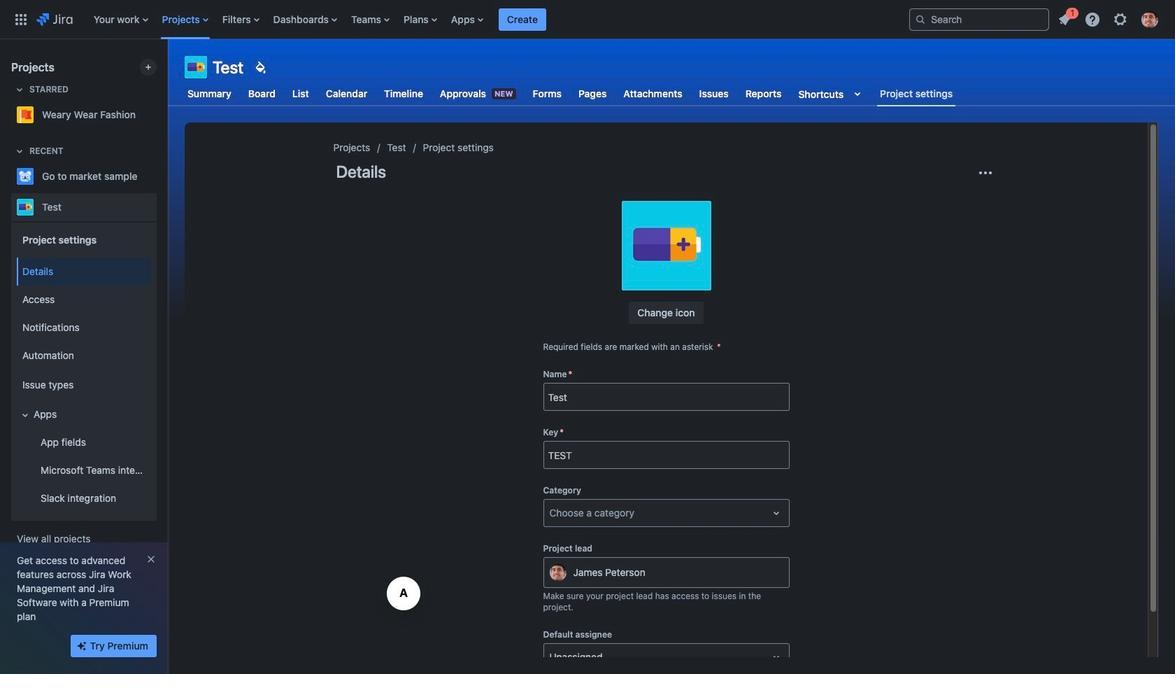 Task type: describe. For each thing, give the bounding box(es) containing it.
your profile and settings image
[[1142, 11, 1159, 28]]

open image
[[768, 505, 785, 521]]

1 horizontal spatial list
[[1053, 5, 1167, 32]]

2 group from the top
[[14, 253, 151, 517]]

project avatar image
[[622, 201, 711, 290]]

primary element
[[8, 0, 899, 39]]

add to starred image
[[153, 199, 169, 216]]

open image
[[768, 649, 785, 666]]

sidebar navigation image
[[153, 56, 183, 84]]

create project image
[[143, 62, 154, 73]]

collapse starred projects image
[[11, 81, 28, 98]]



Task type: vqa. For each thing, say whether or not it's contained in the screenshot.
Atlas IMAGE
no



Task type: locate. For each thing, give the bounding box(es) containing it.
appswitcher icon image
[[13, 11, 29, 28]]

collapse recent projects image
[[11, 143, 28, 160]]

notifications image
[[1057, 11, 1074, 28]]

list item
[[499, 0, 547, 39], [1053, 5, 1079, 30]]

more image
[[977, 164, 994, 181]]

0 horizontal spatial list item
[[499, 0, 547, 39]]

0 horizontal spatial list
[[87, 0, 899, 39]]

banner
[[0, 0, 1176, 39]]

list item inside list
[[1053, 5, 1079, 30]]

help image
[[1085, 11, 1102, 28]]

close premium upgrade banner image
[[146, 554, 157, 565]]

remove from starred image
[[153, 106, 169, 123]]

group
[[14, 221, 151, 521], [14, 253, 151, 517]]

jira image
[[36, 11, 73, 28], [36, 11, 73, 28]]

add to starred image
[[153, 168, 169, 185]]

search image
[[915, 14, 927, 25]]

1 horizontal spatial list item
[[1053, 5, 1079, 30]]

None search field
[[910, 8, 1050, 30]]

1 group from the top
[[14, 221, 151, 521]]

Search field
[[910, 8, 1050, 30]]

None text field
[[550, 506, 552, 520], [550, 650, 552, 664], [550, 506, 552, 520], [550, 650, 552, 664]]

expand image
[[17, 407, 34, 423]]

None field
[[544, 384, 789, 410], [544, 442, 789, 468], [544, 384, 789, 410], [544, 442, 789, 468]]

set project background image
[[252, 59, 269, 76]]

settings image
[[1113, 11, 1130, 28]]

list
[[87, 0, 899, 39], [1053, 5, 1167, 32]]

tab list
[[176, 81, 965, 106]]



